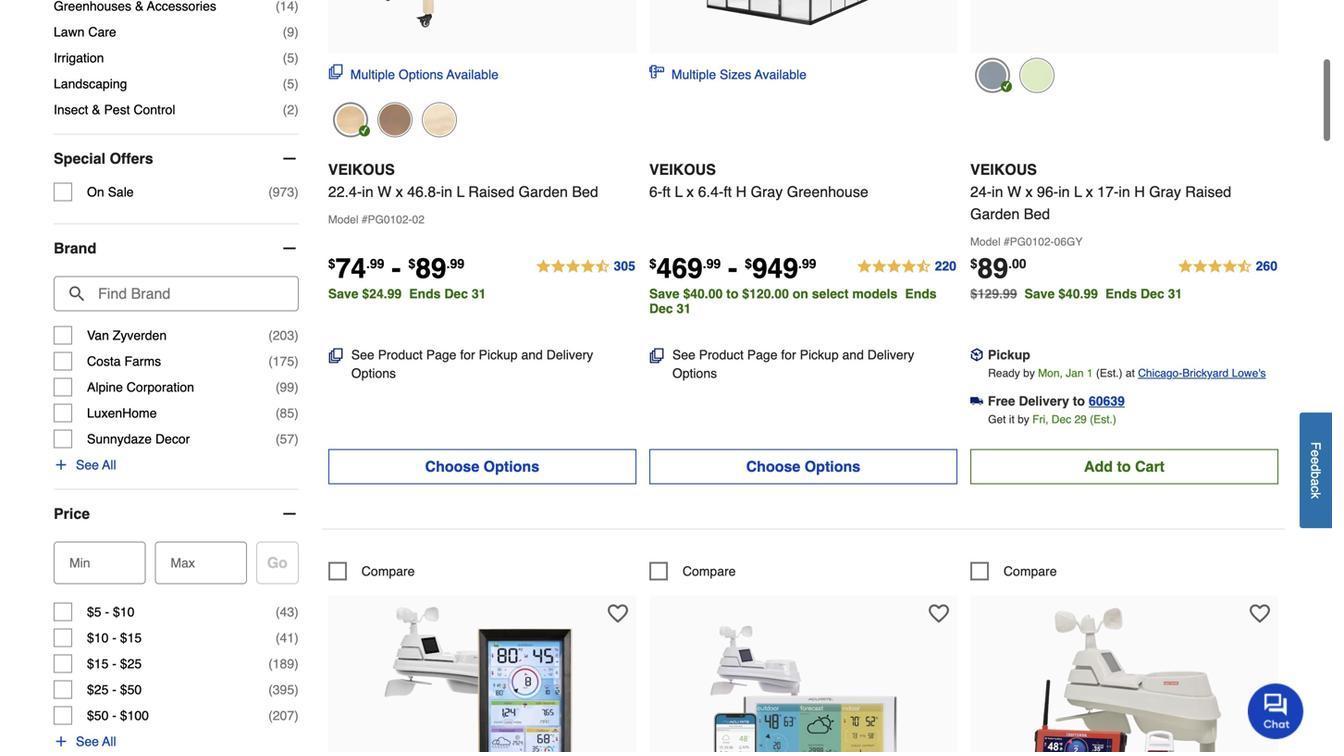 Task type: vqa. For each thing, say whether or not it's contained in the screenshot.
$120.00
yes



Task type: locate. For each thing, give the bounding box(es) containing it.
1 horizontal spatial 31
[[677, 299, 691, 314]]

pg0102- for 46.8-
[[368, 211, 412, 224]]

$50
[[120, 681, 142, 695], [87, 707, 109, 721]]

get
[[988, 411, 1006, 424]]

- for ( 207 )
[[112, 707, 117, 721]]

choose for 1st "choose options" link from right
[[746, 456, 801, 473]]

0 horizontal spatial pickup
[[479, 346, 518, 360]]

pg0102-
[[368, 211, 412, 224], [1010, 234, 1055, 247]]

x inside veikous 6-ft l x 6.4-ft h gray greenhouse
[[687, 181, 694, 198]]

garden up 305 button
[[519, 181, 568, 198]]

4.5 stars image for 949
[[856, 254, 958, 276]]

$50 down $25 - $50
[[87, 707, 109, 721]]

) for insect & pest control
[[294, 100, 299, 115]]

1 horizontal spatial product
[[699, 346, 744, 360]]

max
[[171, 554, 195, 569]]

in left 96-
[[992, 181, 1004, 198]]

# down the 22.4-
[[362, 211, 368, 224]]

dec right $40.99
[[1141, 284, 1165, 299]]

ft right 6-
[[724, 181, 732, 198]]

305
[[614, 257, 636, 271]]

2 gray from the left
[[1149, 181, 1182, 198]]

model for 24-in w x 96-in l x 17-in h gray raised garden bed
[[971, 234, 1001, 247]]

06gy
[[1055, 234, 1083, 247]]

2 horizontal spatial save
[[1025, 284, 1055, 299]]

1 vertical spatial 5
[[287, 75, 294, 89]]

1 ends from the left
[[409, 284, 441, 299]]

- down $10 - $15
[[112, 655, 117, 670]]

ends down 220 button
[[905, 284, 937, 299]]

to down $ 469 .99 - $ 949 .99
[[727, 284, 739, 299]]

model up $ 89 .00
[[971, 234, 1001, 247]]

special
[[54, 148, 106, 165]]

.00
[[1009, 254, 1027, 269]]

special offers
[[54, 148, 153, 165]]

5 ) from the top
[[294, 183, 299, 198]]

1 vertical spatial pg0102-
[[1010, 234, 1055, 247]]

options
[[399, 65, 443, 80], [351, 364, 396, 379], [673, 364, 717, 379], [484, 456, 540, 473], [805, 456, 861, 473]]

x left 96-
[[1026, 181, 1033, 198]]

plus image
[[54, 456, 68, 471], [54, 733, 68, 747]]

0 horizontal spatial ft
[[663, 181, 671, 198]]

1 horizontal spatial h
[[1135, 181, 1145, 198]]

0 horizontal spatial l
[[457, 181, 465, 198]]

2 5 from the top
[[287, 75, 294, 89]]

1 veikous from the left
[[328, 159, 395, 176]]

0 horizontal spatial #
[[362, 211, 368, 224]]

veikous inside veikous 24-in w x 96-in l x 17-in h gray raised garden bed
[[971, 159, 1037, 176]]

2 see all button from the top
[[54, 731, 116, 749]]

savings save $24.99 element
[[328, 284, 494, 299]]

pest
[[104, 100, 130, 115]]

2 minus image from the top
[[280, 237, 299, 256]]

2 see all from the top
[[76, 733, 116, 747]]

(est.) down 60639 button
[[1090, 411, 1117, 424]]

to right add
[[1117, 456, 1131, 473]]

go
[[267, 553, 288, 570]]

gray right 6.4-
[[751, 181, 783, 198]]

see down "$50 - $100"
[[76, 733, 99, 747]]

$5
[[87, 603, 101, 618]]

0 horizontal spatial acurite digital weather station with wireless outdoor sensor image
[[381, 603, 584, 752]]

veikous up the 22.4-
[[328, 159, 395, 176]]

veikous inside "veikous 22.4-in w x 46.8-in l raised garden bed"
[[328, 159, 395, 176]]

all down "$50 - $100"
[[102, 733, 116, 747]]

$15
[[120, 629, 142, 644], [87, 655, 109, 670]]

3 $ from the left
[[649, 254, 657, 269]]

multiple for multiple sizes available
[[672, 65, 716, 80]]

l right '46.8-'
[[457, 181, 465, 198]]

1 l from the left
[[457, 181, 465, 198]]

to up 29
[[1073, 392, 1085, 407]]

x for 6.4-
[[687, 181, 694, 198]]

9
[[287, 23, 294, 38]]

5 for irrigation
[[287, 49, 294, 63]]

compare inside 5005892075 element
[[683, 562, 736, 577]]

$ up $120.00
[[745, 254, 752, 269]]

( 175 )
[[268, 352, 299, 367]]

l inside "veikous 22.4-in w x 46.8-in l raised garden bed"
[[457, 181, 465, 198]]

#
[[362, 211, 368, 224], [1004, 234, 1010, 247]]

3 ends from the left
[[1106, 284, 1137, 299]]

$25 down $10 - $15
[[120, 655, 142, 670]]

-
[[392, 251, 401, 283], [728, 251, 738, 283], [105, 603, 109, 618], [112, 629, 117, 644], [112, 655, 117, 670], [112, 681, 117, 695], [112, 707, 117, 721]]

dec down 469
[[649, 299, 673, 314]]

1 horizontal spatial and
[[843, 346, 864, 360]]

veikous inside veikous 6-ft l x 6.4-ft h gray greenhouse
[[649, 159, 716, 176]]

compare for 5005864645 element
[[362, 562, 415, 577]]

.99 up on at top
[[799, 254, 817, 269]]

2 ) from the top
[[294, 49, 299, 63]]

1 89 from the left
[[416, 251, 447, 283]]

1 horizontal spatial 89
[[978, 251, 1009, 283]]

save $24.99 ends dec 31
[[328, 284, 486, 299]]

1 pickup from the left
[[479, 346, 518, 360]]

$10 down $5
[[87, 629, 109, 644]]

1 h from the left
[[736, 181, 747, 198]]

1 horizontal spatial $10
[[113, 603, 135, 618]]

minus image down the 973
[[280, 237, 299, 256]]

973
[[273, 183, 294, 198]]

89 up savings save $24.99 element
[[416, 251, 447, 283]]

delivery down 305 button
[[547, 346, 593, 360]]

raised right '46.8-'
[[468, 181, 515, 198]]

see down the '$24.99' at left top
[[351, 346, 375, 360]]

see all down "$50 - $100"
[[76, 733, 116, 747]]

bed left 6-
[[572, 181, 599, 198]]

lowe's
[[1232, 365, 1266, 378]]

$ inside $ 89 .00
[[971, 254, 978, 269]]

compare inside 5005864645 element
[[362, 562, 415, 577]]

ft left 6.4-
[[663, 181, 671, 198]]

h right 17-
[[1135, 181, 1145, 198]]

minus image inside the special offers button
[[280, 148, 299, 166]]

ends dec 31 element
[[409, 284, 494, 299], [649, 284, 937, 314], [1106, 284, 1190, 299]]

model
[[328, 211, 359, 224], [971, 234, 1001, 247]]

save for save $24.99 ends dec 31
[[328, 284, 359, 299]]

all for price
[[102, 733, 116, 747]]

1 horizontal spatial to
[[1073, 392, 1085, 407]]

see all button down "$50 - $100"
[[54, 731, 116, 749]]

0 horizontal spatial for
[[460, 346, 475, 360]]

0 vertical spatial model
[[328, 211, 359, 224]]

( 43 )
[[276, 603, 299, 618]]

1 horizontal spatial model
[[971, 234, 1001, 247]]

0 vertical spatial see all
[[76, 456, 116, 471]]

veikous for 22.4-
[[328, 159, 395, 176]]

0 horizontal spatial product
[[378, 346, 423, 360]]

0 horizontal spatial available
[[447, 65, 499, 80]]

1 x from the left
[[396, 181, 403, 198]]

- left 949
[[728, 251, 738, 283]]

2 compare from the left
[[683, 562, 736, 577]]

1 choose options from the left
[[425, 456, 540, 473]]

veikous up 6-
[[649, 159, 716, 176]]

available for multiple sizes available
[[755, 65, 807, 80]]

craftsman digital weather station with wireless outdoor sensor image
[[1023, 603, 1227, 752]]

0 horizontal spatial model
[[328, 211, 359, 224]]

0 horizontal spatial see product page for pickup and delivery options
[[351, 346, 593, 379]]

( for alpine corporation
[[276, 378, 280, 393]]

brand
[[54, 238, 96, 255]]

469
[[657, 251, 703, 283]]

2 horizontal spatial compare
[[1004, 562, 1057, 577]]

3 compare from the left
[[1004, 562, 1057, 577]]

$ up savings save $24.99 element
[[408, 254, 416, 269]]

x for 46.8-
[[396, 181, 403, 198]]

see all down sunnydaze
[[76, 456, 116, 471]]

w left 96-
[[1008, 181, 1022, 198]]

model # pg0102-06gy
[[971, 234, 1083, 247]]

delivery down models
[[868, 346, 915, 360]]

landscaping
[[54, 75, 127, 89]]

1 horizontal spatial ends dec 31 element
[[649, 284, 937, 314]]

1 vertical spatial ( 5 )
[[283, 75, 299, 89]]

2 save from the left
[[649, 284, 680, 299]]

(est.) right 1
[[1096, 365, 1123, 378]]

1 choose from the left
[[425, 456, 480, 473]]

dec inside ends dec 31
[[649, 299, 673, 314]]

5 $ from the left
[[971, 254, 978, 269]]

) for van zyverden
[[294, 326, 299, 341]]

0 horizontal spatial 4.5 stars image
[[535, 254, 637, 276]]

4.5 stars image
[[535, 254, 637, 276], [856, 254, 958, 276], [1178, 254, 1279, 276]]

0 horizontal spatial $25
[[87, 681, 109, 695]]

2 w from the left
[[1008, 181, 1022, 198]]

1 horizontal spatial choose
[[746, 456, 801, 473]]

1 horizontal spatial #
[[1004, 234, 1010, 247]]

minus image inside brand 'button'
[[280, 237, 299, 256]]

11 ) from the top
[[294, 603, 299, 618]]

2 multiple from the left
[[672, 65, 716, 80]]

1 ) from the top
[[294, 23, 299, 38]]

pg0102- for 96-
[[1010, 234, 1055, 247]]

1 horizontal spatial for
[[781, 346, 796, 360]]

1 horizontal spatial ends
[[905, 284, 937, 299]]

for down savings save $24.99 element
[[460, 346, 475, 360]]

0 vertical spatial by
[[1024, 365, 1035, 378]]

1 horizontal spatial 4.5 stars image
[[856, 254, 958, 276]]

1 ends dec 31 element from the left
[[409, 284, 494, 299]]

model down the 22.4-
[[328, 211, 359, 224]]

14 ) from the top
[[294, 681, 299, 695]]

17-
[[1098, 181, 1119, 198]]

0 vertical spatial ( 5 )
[[283, 49, 299, 63]]

raised up 260 button
[[1186, 181, 1232, 198]]

compare inside 5005864649 element
[[1004, 562, 1057, 577]]

l inside veikous 24-in w x 96-in l x 17-in h gray raised garden bed
[[1074, 181, 1082, 198]]

dec left 29
[[1052, 411, 1072, 424]]

1 vertical spatial #
[[1004, 234, 1010, 247]]

0 horizontal spatial w
[[378, 181, 392, 198]]

3 4.5 stars image from the left
[[1178, 254, 1279, 276]]

by left mon,
[[1024, 365, 1035, 378]]

2 ends from the left
[[905, 284, 937, 299]]

1 multiple from the left
[[351, 65, 395, 80]]

0 horizontal spatial 31
[[472, 284, 486, 299]]

) for costa farms
[[294, 352, 299, 367]]

see all button down sunnydaze
[[54, 454, 116, 472]]

( for $15 - $25
[[268, 655, 273, 670]]

in
[[362, 181, 374, 198], [441, 181, 453, 198], [992, 181, 1004, 198], [1059, 181, 1070, 198], [1119, 181, 1131, 198]]

1 vertical spatial bed
[[1024, 203, 1050, 221]]

add to cart button
[[971, 447, 1279, 482]]

.99 up $40.00 on the top
[[703, 254, 721, 269]]

2 pickup from the left
[[800, 346, 839, 360]]

0 vertical spatial plus image
[[54, 456, 68, 471]]

$15 down $10 - $15
[[87, 655, 109, 670]]

1 for from the left
[[460, 346, 475, 360]]

( 5 ) up the 2
[[283, 75, 299, 89]]

)
[[294, 23, 299, 38], [294, 49, 299, 63], [294, 75, 299, 89], [294, 100, 299, 115], [294, 183, 299, 198], [294, 326, 299, 341], [294, 352, 299, 367], [294, 378, 299, 393], [294, 404, 299, 419], [294, 430, 299, 445], [294, 603, 299, 618], [294, 629, 299, 644], [294, 655, 299, 670], [294, 681, 299, 695], [294, 707, 299, 721]]

e up d
[[1309, 450, 1324, 457]]

minus image
[[280, 148, 299, 166], [280, 237, 299, 256]]

1 compare from the left
[[362, 562, 415, 577]]

c
[[1309, 486, 1324, 492]]

2 l from the left
[[675, 181, 683, 198]]

1 vertical spatial to
[[1073, 392, 1085, 407]]

x left 17-
[[1086, 181, 1094, 198]]

3 in from the left
[[992, 181, 1004, 198]]

3 .99 from the left
[[703, 254, 721, 269]]

3 l from the left
[[1074, 181, 1082, 198]]

f
[[1309, 442, 1324, 450]]

sunnydaze decor
[[87, 430, 190, 445]]

1 horizontal spatial choose options link
[[649, 447, 958, 482]]

costa
[[87, 352, 121, 367]]

0 horizontal spatial bed
[[572, 181, 599, 198]]

1 vertical spatial $10
[[87, 629, 109, 644]]

available right 'sizes'
[[755, 65, 807, 80]]

0 horizontal spatial to
[[727, 284, 739, 299]]

ends right $40.99
[[1106, 284, 1137, 299]]

2 raised from the left
[[1186, 181, 1232, 198]]

1 vertical spatial $25
[[87, 681, 109, 695]]

2 choose options link from the left
[[649, 447, 958, 482]]

product down $40.00 on the top
[[699, 346, 744, 360]]

multiple
[[351, 65, 395, 80], [672, 65, 716, 80]]

2 all from the top
[[102, 733, 116, 747]]

0 vertical spatial minus image
[[280, 148, 299, 166]]

l inside veikous 6-ft l x 6.4-ft h gray greenhouse
[[675, 181, 683, 198]]

select
[[812, 284, 849, 299]]

choose options for 2nd "choose options" link from right
[[425, 456, 540, 473]]

see all button
[[54, 454, 116, 472], [54, 731, 116, 749]]

2 vertical spatial to
[[1117, 456, 1131, 473]]

1 see product page for pickup and delivery options from the left
[[351, 346, 593, 379]]

save down 469
[[649, 284, 680, 299]]

9 ) from the top
[[294, 404, 299, 419]]

available for multiple options available
[[447, 65, 499, 80]]

in left 17-
[[1059, 181, 1070, 198]]

1 vertical spatial $15
[[87, 655, 109, 670]]

- left $100
[[112, 707, 117, 721]]

1 raised from the left
[[468, 181, 515, 198]]

949
[[752, 251, 799, 283]]

0 vertical spatial $10
[[113, 603, 135, 618]]

2 horizontal spatial pickup
[[988, 346, 1031, 360]]

6 ) from the top
[[294, 326, 299, 341]]

( 99 )
[[276, 378, 299, 393]]

price
[[54, 503, 90, 521]]

savings save $40.00 to $120.00 on select models element
[[649, 284, 958, 314]]

.99 up savings save $24.99 element
[[447, 254, 465, 269]]

0 vertical spatial bed
[[572, 181, 599, 198]]

add to cart
[[1084, 456, 1165, 473]]

heart outline image
[[929, 602, 949, 622], [1250, 602, 1270, 622]]

0 horizontal spatial raised
[[468, 181, 515, 198]]

1 minus image from the top
[[280, 148, 299, 166]]

1 horizontal spatial garden
[[971, 203, 1020, 221]]

veikous up 24-
[[971, 159, 1037, 176]]

( 41 )
[[276, 629, 299, 644]]

5 down ( 9 )
[[287, 49, 294, 63]]

1 vertical spatial garden
[[971, 203, 1020, 221]]

x left 6.4-
[[687, 181, 694, 198]]

1 horizontal spatial heart outline image
[[1250, 602, 1270, 622]]

0 horizontal spatial gray
[[751, 181, 783, 198]]

it
[[1009, 411, 1015, 424]]

0 horizontal spatial choose options link
[[328, 447, 637, 482]]

( for $10 - $15
[[276, 629, 280, 644]]

0 horizontal spatial and
[[521, 346, 543, 360]]

multiple options available link
[[328, 62, 499, 82]]

$10 up $10 - $15
[[113, 603, 135, 618]]

veikous 22.4-in w x 46.8-in l raised garden bed image
[[381, 0, 584, 44]]

veikous 6-ft l x 6.4-ft h gray greenhouse
[[649, 159, 869, 198]]

2
[[287, 100, 294, 115]]

4.5 stars image containing 220
[[856, 254, 958, 276]]

13 ) from the top
[[294, 655, 299, 670]]

veikous 6-ft l x 6.4-ft h gray greenhouse image
[[702, 0, 905, 44]]

( for $5 - $10
[[276, 603, 280, 618]]

5 in from the left
[[1119, 181, 1131, 198]]

2 ( 5 ) from the top
[[283, 75, 299, 89]]

gray right 17-
[[1149, 181, 1182, 198]]

# up .00
[[1004, 234, 1010, 247]]

delivery up 'fri,'
[[1019, 392, 1070, 407]]

save down .00
[[1025, 284, 1055, 299]]

- up $15 - $25
[[112, 629, 117, 644]]

5 up the 2
[[287, 75, 294, 89]]

all down sunnydaze
[[102, 456, 116, 471]]

$ right 220
[[971, 254, 978, 269]]

7 ) from the top
[[294, 352, 299, 367]]

4.5 stars image containing 305
[[535, 254, 637, 276]]

5005864649 element
[[971, 560, 1057, 579]]

1 see all from the top
[[76, 456, 116, 471]]

1 5 from the top
[[287, 49, 294, 63]]

2 for from the left
[[781, 346, 796, 360]]

1 gray from the left
[[751, 181, 783, 198]]

2 h from the left
[[1135, 181, 1145, 198]]

0 horizontal spatial page
[[426, 346, 457, 360]]

$ down model # pg0102-02
[[328, 254, 336, 269]]

to for delivery
[[1073, 392, 1085, 407]]

see all for brand
[[76, 456, 116, 471]]

minus image up the 973
[[280, 148, 299, 166]]

1 vertical spatial minus image
[[280, 237, 299, 256]]

) for $50 - $100
[[294, 707, 299, 721]]

Find Brand text field
[[54, 274, 299, 310]]

( for lawn care
[[283, 23, 287, 38]]

$
[[328, 254, 336, 269], [408, 254, 416, 269], [649, 254, 657, 269], [745, 254, 752, 269], [971, 254, 978, 269]]

22.4-
[[328, 181, 362, 198]]

1 $ from the left
[[328, 254, 336, 269]]

29
[[1075, 411, 1087, 424]]

acurite digital weather station with wireless outdoor sensor image
[[381, 603, 584, 752], [702, 603, 905, 752]]

garden down 24-
[[971, 203, 1020, 221]]

1 vertical spatial plus image
[[54, 733, 68, 747]]

l right 6-
[[675, 181, 683, 198]]

1 plus image from the top
[[54, 456, 68, 471]]

3 ends dec 31 element from the left
[[1106, 284, 1190, 299]]

to
[[727, 284, 739, 299], [1073, 392, 1085, 407], [1117, 456, 1131, 473]]

1 ( 5 ) from the top
[[283, 49, 299, 63]]

( 5 ) down ( 9 )
[[283, 49, 299, 63]]

0 horizontal spatial veikous
[[328, 159, 395, 176]]

1 horizontal spatial $25
[[120, 655, 142, 670]]

2 and from the left
[[843, 346, 864, 360]]

in down gray icon
[[441, 181, 453, 198]]

w
[[378, 181, 392, 198], [1008, 181, 1022, 198]]

0 horizontal spatial pg0102-
[[368, 211, 412, 224]]

ends down $ 74 .99 - $ 89 .99
[[409, 284, 441, 299]]

by right 'it' at the bottom
[[1018, 411, 1030, 424]]

3 pickup from the left
[[988, 346, 1031, 360]]

1 4.5 stars image from the left
[[535, 254, 637, 276]]

( 2 )
[[283, 100, 299, 115]]

260
[[1256, 257, 1278, 271]]

ends dec 31
[[649, 284, 937, 314]]

( 5 ) for irrigation
[[283, 49, 299, 63]]

natural image
[[333, 100, 368, 135]]

all for brand
[[102, 456, 116, 471]]

0 horizontal spatial garden
[[519, 181, 568, 198]]

1 page from the left
[[426, 346, 457, 360]]

1 horizontal spatial veikous
[[649, 159, 716, 176]]

15 ) from the top
[[294, 707, 299, 721]]

2 horizontal spatial ends dec 31 element
[[1106, 284, 1190, 299]]

x left '46.8-'
[[396, 181, 403, 198]]

0 horizontal spatial ends dec 31 element
[[409, 284, 494, 299]]

product
[[378, 346, 423, 360], [699, 346, 744, 360]]

2 in from the left
[[441, 181, 453, 198]]

1 all from the top
[[102, 456, 116, 471]]

1 horizontal spatial see product page for pickup and delivery options
[[673, 346, 915, 379]]

1 horizontal spatial gray
[[1149, 181, 1182, 198]]

greenhouse
[[787, 181, 869, 198]]

actual price $89.00 element
[[971, 251, 1027, 283]]

raised
[[468, 181, 515, 198], [1186, 181, 1232, 198]]

89 up $129.99
[[978, 251, 1009, 283]]

02
[[412, 211, 425, 224]]

( for van zyverden
[[268, 326, 273, 341]]

0 horizontal spatial compare
[[362, 562, 415, 577]]

1 horizontal spatial ft
[[724, 181, 732, 198]]

2 choose options from the left
[[746, 456, 861, 473]]

1 vertical spatial $50
[[87, 707, 109, 721]]

page down savings save $24.99 element
[[426, 346, 457, 360]]

$50 up $100
[[120, 681, 142, 695]]

compare
[[362, 562, 415, 577], [683, 562, 736, 577], [1004, 562, 1057, 577]]

choose options
[[425, 456, 540, 473], [746, 456, 861, 473]]

0 horizontal spatial $15
[[87, 655, 109, 670]]

e up b
[[1309, 457, 1324, 464]]

$129.99 save $40.99 ends dec 31
[[971, 284, 1183, 299]]

( for sunnydaze decor
[[276, 430, 280, 445]]

on sale
[[87, 183, 134, 198]]

h right 6.4-
[[736, 181, 747, 198]]

save inside the savings save $40.00 to $120.00 on select models element
[[649, 284, 680, 299]]

1 vertical spatial by
[[1018, 411, 1030, 424]]

$129.99
[[971, 284, 1017, 299]]

( for irrigation
[[283, 49, 287, 63]]

1 horizontal spatial save
[[649, 284, 680, 299]]

2 e from the top
[[1309, 457, 1324, 464]]

- right $5
[[105, 603, 109, 618]]

0 horizontal spatial multiple
[[351, 65, 395, 80]]

save for save $40.00 to $120.00 on select models
[[649, 284, 680, 299]]

l for 22.4-
[[457, 181, 465, 198]]

multiple up "rustic" image at the left top of page
[[351, 65, 395, 80]]

0 vertical spatial all
[[102, 456, 116, 471]]

0 vertical spatial 5
[[287, 49, 294, 63]]

1 horizontal spatial raised
[[1186, 181, 1232, 198]]

12 ) from the top
[[294, 629, 299, 644]]

3 save from the left
[[1025, 284, 1055, 299]]

1 vertical spatial model
[[971, 234, 1001, 247]]

3 veikous from the left
[[971, 159, 1037, 176]]

offers
[[110, 148, 153, 165]]

x inside "veikous 22.4-in w x 46.8-in l raised garden bed"
[[396, 181, 403, 198]]

1 vertical spatial all
[[102, 733, 116, 747]]

- down $15 - $25
[[112, 681, 117, 695]]

3 ) from the top
[[294, 75, 299, 89]]

pickup image
[[971, 347, 984, 360]]

w inside veikous 24-in w x 96-in l x 17-in h gray raised garden bed
[[1008, 181, 1022, 198]]

1 horizontal spatial $15
[[120, 629, 142, 644]]

irrigation
[[54, 49, 104, 63]]

2 choose from the left
[[746, 456, 801, 473]]

220 button
[[856, 254, 958, 276]]

savings save $40.99 element
[[1025, 284, 1190, 299]]

1 vertical spatial see all
[[76, 733, 116, 747]]

1 horizontal spatial multiple
[[672, 65, 716, 80]]

$25 down $15 - $25
[[87, 681, 109, 695]]

$ 89 .00
[[971, 251, 1027, 283]]

l left 17-
[[1074, 181, 1082, 198]]

sunnydaze
[[87, 430, 152, 445]]

minus image for special offers
[[280, 148, 299, 166]]

2 available from the left
[[755, 65, 807, 80]]

( 85 )
[[276, 404, 299, 419]]

garden
[[519, 181, 568, 198], [971, 203, 1020, 221]]

4 x from the left
[[1086, 181, 1094, 198]]

1 see all button from the top
[[54, 454, 116, 472]]

compare for 5005892075 element
[[683, 562, 736, 577]]

0 horizontal spatial ends
[[409, 284, 441, 299]]

2 plus image from the top
[[54, 733, 68, 747]]

1 w from the left
[[378, 181, 392, 198]]

1 horizontal spatial bed
[[1024, 203, 1050, 221]]

pg0102- down '46.8-'
[[368, 211, 412, 224]]

$ 469 .99 - $ 949 .99
[[649, 251, 817, 283]]

$15 up $15 - $25
[[120, 629, 142, 644]]

0 horizontal spatial heart outline image
[[929, 602, 949, 622]]

w up model # pg0102-02
[[378, 181, 392, 198]]

2 x from the left
[[687, 181, 694, 198]]

ends dec 31 element for 949
[[649, 284, 937, 314]]

1 horizontal spatial l
[[675, 181, 683, 198]]

brickyard
[[1183, 365, 1229, 378]]

and
[[521, 346, 543, 360], [843, 346, 864, 360]]

2 horizontal spatial ends
[[1106, 284, 1137, 299]]

h inside veikous 24-in w x 96-in l x 17-in h gray raised garden bed
[[1135, 181, 1145, 198]]

w inside "veikous 22.4-in w x 46.8-in l raised garden bed"
[[378, 181, 392, 198]]

$ right 305
[[649, 254, 657, 269]]

in up model # pg0102-02
[[362, 181, 374, 198]]

heart outline image
[[608, 602, 628, 622]]

31 inside ends dec 31
[[677, 299, 691, 314]]

5
[[287, 49, 294, 63], [287, 75, 294, 89]]

see all for price
[[76, 733, 116, 747]]

lawn care
[[54, 23, 116, 38]]

4 ) from the top
[[294, 100, 299, 115]]

ft
[[663, 181, 671, 198], [724, 181, 732, 198]]

multiple left 'sizes'
[[672, 65, 716, 80]]

1 available from the left
[[447, 65, 499, 80]]

1 vertical spatial see all button
[[54, 731, 116, 749]]

(est.)
[[1096, 365, 1123, 378], [1090, 411, 1117, 424]]

chicago-
[[1138, 365, 1183, 378]]

4 .99 from the left
[[799, 254, 817, 269]]



Task type: describe. For each thing, give the bounding box(es) containing it.
plus image for price
[[54, 733, 68, 747]]

) for luxenhome
[[294, 404, 299, 419]]

5 for landscaping
[[287, 75, 294, 89]]

$40.00
[[683, 284, 723, 299]]

$ for 89
[[971, 254, 978, 269]]

models
[[853, 284, 898, 299]]

74
[[336, 251, 366, 283]]

plus image for brand
[[54, 456, 68, 471]]

0 horizontal spatial $10
[[87, 629, 109, 644]]

2 .99 from the left
[[447, 254, 465, 269]]

sale
[[108, 183, 134, 198]]

$10 - $15
[[87, 629, 142, 644]]

off white image
[[1020, 56, 1055, 91]]

1 acurite digital weather station with wireless outdoor sensor image from the left
[[381, 603, 584, 752]]

) for on sale
[[294, 183, 299, 198]]

) for $10 - $15
[[294, 629, 299, 644]]

gray inside veikous 24-in w x 96-in l x 17-in h gray raised garden bed
[[1149, 181, 1182, 198]]

0 vertical spatial $50
[[120, 681, 142, 695]]

multiple for multiple options available
[[351, 65, 395, 80]]

) for sunnydaze decor
[[294, 430, 299, 445]]

van zyverden
[[87, 326, 167, 341]]

0 horizontal spatial $50
[[87, 707, 109, 721]]

was price $129.99 element
[[971, 280, 1025, 299]]

2 acurite digital weather station with wireless outdoor sensor image from the left
[[702, 603, 905, 752]]

veikous for 6-
[[649, 159, 716, 176]]

luxenhome
[[87, 404, 157, 419]]

85
[[280, 404, 294, 419]]

1 vertical spatial (est.)
[[1090, 411, 1117, 424]]

f e e d b a c k button
[[1300, 413, 1333, 528]]

truck filled image
[[971, 393, 984, 406]]

- for ( 41 )
[[112, 629, 117, 644]]

x for 96-
[[1026, 181, 1033, 198]]

2 horizontal spatial 31
[[1168, 284, 1183, 299]]

choose for 2nd "choose options" link from right
[[425, 456, 480, 473]]

bed inside "veikous 22.4-in w x 46.8-in l raised garden bed"
[[572, 181, 599, 198]]

) for alpine corporation
[[294, 378, 299, 393]]

4 in from the left
[[1059, 181, 1070, 198]]

( for $50 - $100
[[268, 707, 273, 721]]

$25 - $50
[[87, 681, 142, 695]]

( for landscaping
[[283, 75, 287, 89]]

( 395 )
[[268, 681, 299, 695]]

2 89 from the left
[[978, 251, 1009, 283]]

- for ( 189 )
[[112, 655, 117, 670]]

57
[[280, 430, 294, 445]]

care
[[88, 23, 116, 38]]

( for insect & pest control
[[283, 100, 287, 115]]

compare for 5005864649 element on the bottom right of the page
[[1004, 562, 1057, 577]]

special offers button
[[54, 133, 299, 181]]

zyverden
[[113, 326, 167, 341]]

1 choose options link from the left
[[328, 447, 637, 482]]

4.5 stars image for 89
[[535, 254, 637, 276]]

0 horizontal spatial delivery
[[547, 346, 593, 360]]

minus image
[[280, 503, 299, 522]]

) for $5 - $10
[[294, 603, 299, 618]]

min
[[69, 554, 90, 569]]

4.5 stars image containing 260
[[1178, 254, 1279, 276]]

$ for 469
[[649, 254, 657, 269]]

to for $40.00
[[727, 284, 739, 299]]

2 page from the left
[[748, 346, 778, 360]]

- up the save $24.99 ends dec 31
[[392, 251, 401, 283]]

w for 96-
[[1008, 181, 1022, 198]]

96-
[[1037, 181, 1059, 198]]

( 189 )
[[268, 655, 299, 670]]

free delivery to 60639
[[988, 392, 1125, 407]]

175
[[273, 352, 294, 367]]

5005892075 element
[[649, 560, 736, 579]]

control
[[134, 100, 175, 115]]

minus image for brand
[[280, 237, 299, 256]]

ready by mon, jan 1 (est.) at chicago-brickyard lowe's
[[988, 365, 1266, 378]]

price button
[[54, 488, 299, 536]]

model # pg0102-02
[[328, 211, 425, 224]]

2 product from the left
[[699, 346, 744, 360]]

220
[[935, 257, 957, 271]]

raised inside veikous 24-in w x 96-in l x 17-in h gray raised garden bed
[[1186, 181, 1232, 198]]

ends inside ends dec 31
[[905, 284, 937, 299]]

b
[[1309, 471, 1324, 479]]

model for 22.4-in w x 46.8-in l raised garden bed
[[328, 211, 359, 224]]

24-
[[971, 181, 992, 198]]

) for landscaping
[[294, 75, 299, 89]]

207
[[273, 707, 294, 721]]

raised inside "veikous 22.4-in w x 46.8-in l raised garden bed"
[[468, 181, 515, 198]]

203
[[273, 326, 294, 341]]

6.4-
[[698, 181, 724, 198]]

see down sunnydaze
[[76, 456, 99, 471]]

f e e d b a c k
[[1309, 442, 1324, 499]]

alpine
[[87, 378, 123, 393]]

1 .99 from the left
[[366, 254, 384, 269]]

$5 - $10
[[87, 603, 135, 618]]

multiple sizes available
[[672, 65, 807, 80]]

dec down $ 74 .99 - $ 89 .99
[[444, 284, 468, 299]]

( 207 )
[[268, 707, 299, 721]]

( 203 )
[[268, 326, 299, 341]]

( for costa farms
[[268, 352, 273, 367]]

# for 22.4-
[[362, 211, 368, 224]]

add
[[1084, 456, 1113, 473]]

189
[[273, 655, 294, 670]]

43
[[280, 603, 294, 618]]

( 973 )
[[268, 183, 299, 198]]

- for ( 43 )
[[105, 603, 109, 618]]

1 and from the left
[[521, 346, 543, 360]]

bed inside veikous 24-in w x 96-in l x 17-in h gray raised garden bed
[[1024, 203, 1050, 221]]

2 heart outline image from the left
[[1250, 602, 1270, 622]]

( for on sale
[[268, 183, 273, 198]]

w for 46.8-
[[378, 181, 392, 198]]

99
[[280, 378, 294, 393]]

on
[[87, 183, 104, 198]]

cart
[[1135, 456, 1165, 473]]

on
[[793, 284, 809, 299]]

1 horizontal spatial delivery
[[868, 346, 915, 360]]

chat invite button image
[[1248, 683, 1305, 739]]

get it by fri, dec 29 (est.)
[[988, 411, 1117, 424]]

0 vertical spatial (est.)
[[1096, 365, 1123, 378]]

ends dec 31 element for 89
[[409, 284, 494, 299]]

( for luxenhome
[[276, 404, 280, 419]]

$74.99-$89.99 element
[[328, 251, 465, 283]]

- for ( 395 )
[[112, 681, 117, 695]]

l for 24-
[[1074, 181, 1082, 198]]

free
[[988, 392, 1016, 407]]

60639
[[1089, 392, 1125, 407]]

choose options for 1st "choose options" link from right
[[746, 456, 861, 473]]

to inside button
[[1117, 456, 1131, 473]]

see all button for brand
[[54, 454, 116, 472]]

( 5 ) for landscaping
[[283, 75, 299, 89]]

see down $40.00 on the top
[[673, 346, 696, 360]]

$40.99
[[1059, 284, 1098, 299]]

395
[[273, 681, 294, 695]]

gray image
[[422, 100, 457, 135]]

veikous 24-in w x 96-in l x 17-in h gray raised garden bed
[[971, 159, 1232, 221]]

# for 24-
[[1004, 234, 1010, 247]]

2 see product page for pickup and delivery options from the left
[[673, 346, 915, 379]]

h inside veikous 6-ft l x 6.4-ft h gray greenhouse
[[736, 181, 747, 198]]

1 e from the top
[[1309, 450, 1324, 457]]

jan
[[1066, 365, 1084, 378]]

1 heart outline image from the left
[[929, 602, 949, 622]]

1 product from the left
[[378, 346, 423, 360]]

mon,
[[1038, 365, 1063, 378]]

4 $ from the left
[[745, 254, 752, 269]]

van
[[87, 326, 109, 341]]

&
[[92, 100, 100, 115]]

2 horizontal spatial delivery
[[1019, 392, 1070, 407]]

$469.99-$949.99 element
[[649, 251, 817, 283]]

$ for 74
[[328, 254, 336, 269]]

rustic image
[[377, 100, 413, 135]]

decor
[[155, 430, 190, 445]]

0 vertical spatial $15
[[120, 629, 142, 644]]

insect & pest control
[[54, 100, 175, 115]]

2 $ from the left
[[408, 254, 416, 269]]

farms
[[124, 352, 161, 367]]

at
[[1126, 365, 1135, 378]]

see all button for price
[[54, 731, 116, 749]]

garden inside "veikous 22.4-in w x 46.8-in l raised garden bed"
[[519, 181, 568, 198]]

veikous for 24-
[[971, 159, 1037, 176]]

gray image
[[975, 56, 1010, 91]]

) for irrigation
[[294, 49, 299, 63]]

k
[[1309, 492, 1324, 499]]

garden inside veikous 24-in w x 96-in l x 17-in h gray raised garden bed
[[971, 203, 1020, 221]]

gray inside veikous 6-ft l x 6.4-ft h gray greenhouse
[[751, 181, 783, 198]]

) for $25 - $50
[[294, 681, 299, 695]]

46.8-
[[407, 181, 441, 198]]

( for $25 - $50
[[268, 681, 273, 695]]

) for lawn care
[[294, 23, 299, 38]]

6-
[[649, 181, 663, 198]]

1 in from the left
[[362, 181, 374, 198]]

5005864645 element
[[328, 560, 415, 579]]

( 9 )
[[283, 23, 299, 38]]

1 ft from the left
[[663, 181, 671, 198]]

d
[[1309, 464, 1324, 471]]

$50 - $100
[[87, 707, 149, 721]]

insect
[[54, 100, 88, 115]]

2 ft from the left
[[724, 181, 732, 198]]

) for $15 - $25
[[294, 655, 299, 670]]



